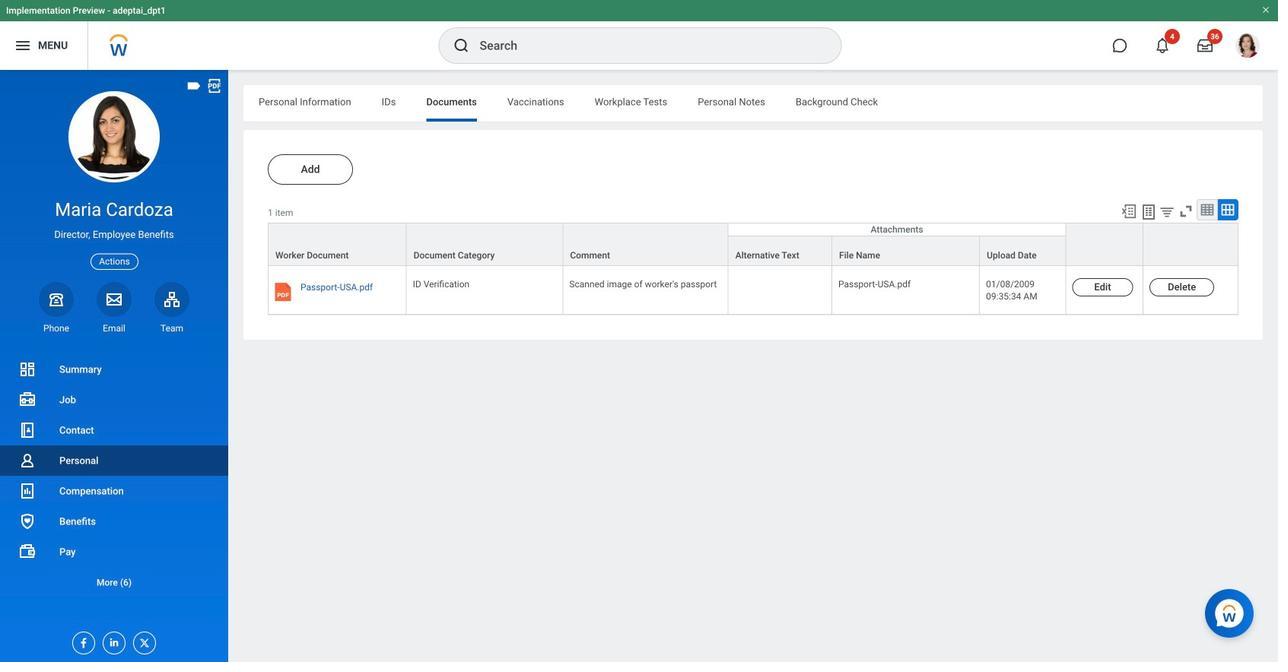 Task type: vqa. For each thing, say whether or not it's contained in the screenshot.
fullscreen image on the right top of the page
yes



Task type: describe. For each thing, give the bounding box(es) containing it.
phone image
[[46, 290, 67, 309]]

mail image
[[105, 290, 123, 309]]

benefits image
[[18, 513, 37, 531]]

job image
[[18, 391, 37, 409]]

close environment banner image
[[1262, 5, 1271, 14]]

justify image
[[14, 37, 32, 55]]

1 row from the top
[[268, 223, 1239, 266]]

team maria cardoza element
[[154, 322, 189, 335]]

notifications large image
[[1155, 38, 1170, 53]]

search image
[[452, 37, 471, 55]]

select to filter grid data image
[[1159, 204, 1176, 220]]

3 row from the top
[[268, 266, 1239, 315]]

table image
[[1200, 202, 1215, 218]]

inbox large image
[[1198, 38, 1213, 53]]

linkedin image
[[103, 633, 120, 649]]

id verification element
[[413, 276, 470, 290]]



Task type: locate. For each thing, give the bounding box(es) containing it.
tab list
[[243, 85, 1263, 122]]

tag image
[[186, 78, 202, 94]]

compensation image
[[18, 482, 37, 501]]

view printable version (pdf) image
[[206, 78, 223, 94]]

contact image
[[18, 422, 37, 440]]

fullscreen image
[[1178, 203, 1195, 220]]

cell
[[729, 266, 832, 315]]

navigation pane region
[[0, 70, 228, 663]]

pay image
[[18, 543, 37, 562]]

email maria cardoza element
[[97, 322, 132, 335]]

2 row from the top
[[268, 236, 1239, 266]]

profile logan mcneil image
[[1236, 33, 1260, 61]]

expand table image
[[1220, 202, 1236, 218]]

personal image
[[18, 452, 37, 470]]

x image
[[134, 633, 151, 650]]

Search Workday  search field
[[480, 29, 810, 62]]

export to excel image
[[1121, 203, 1138, 220]]

row
[[268, 223, 1239, 266], [268, 236, 1239, 266], [268, 266, 1239, 315]]

list
[[0, 355, 228, 598]]

view team image
[[163, 290, 181, 309]]

export to worksheets image
[[1140, 203, 1158, 221]]

facebook image
[[73, 633, 90, 650]]

summary image
[[18, 361, 37, 379]]

toolbar
[[1114, 199, 1239, 223]]

banner
[[0, 0, 1278, 70]]

phone maria cardoza element
[[39, 322, 74, 335]]



